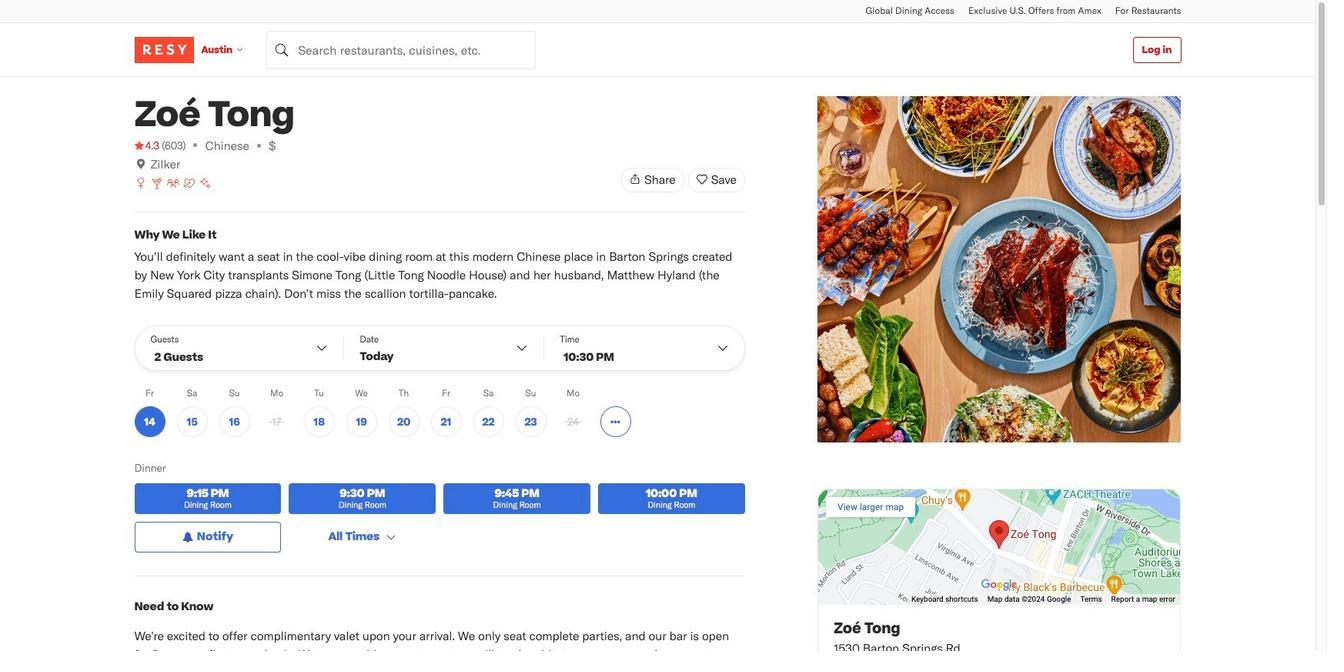 Task type: describe. For each thing, give the bounding box(es) containing it.
Search restaurants, cuisines, etc. text field
[[267, 30, 536, 69]]



Task type: locate. For each thing, give the bounding box(es) containing it.
None field
[[267, 30, 536, 69]]

4.3 out of 5 stars image
[[134, 138, 159, 153]]



Task type: vqa. For each thing, say whether or not it's contained in the screenshot.
4.8 out of 5 stars icon
no



